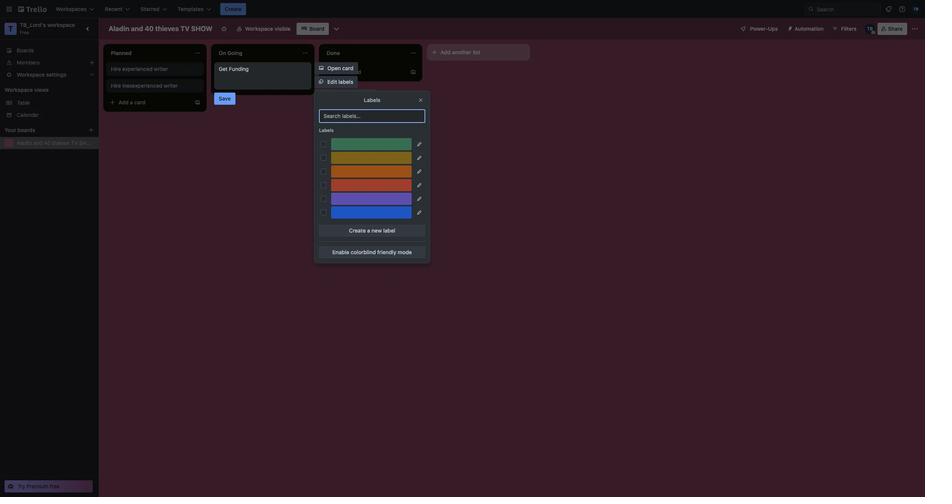 Task type: locate. For each thing, give the bounding box(es) containing it.
0 horizontal spatial and
[[33, 140, 42, 146]]

create for create
[[225, 6, 242, 12]]

add another list button
[[427, 44, 530, 61]]

2 vertical spatial add a card
[[118, 99, 145, 106]]

0 vertical spatial add a card button
[[322, 66, 407, 78]]

save
[[219, 95, 231, 102]]

0 vertical spatial and
[[131, 25, 143, 33]]

add a card
[[334, 69, 361, 75], [226, 82, 253, 89], [118, 99, 145, 106]]

0 vertical spatial change
[[327, 92, 347, 99]]

Get Funding text field
[[219, 65, 307, 87]]

0 horizontal spatial create
[[225, 6, 242, 12]]

tb_lord's workspace free
[[20, 22, 75, 35]]

0 horizontal spatial aladin
[[17, 140, 32, 146]]

boards link
[[0, 44, 99, 57]]

power-ups button
[[735, 23, 782, 35]]

new
[[372, 227, 382, 234]]

card down inexexperienced at the left of page
[[134, 99, 145, 106]]

views
[[34, 87, 49, 93]]

add a card down funding
[[226, 82, 253, 89]]

edit for edit labels
[[327, 79, 337, 85]]

1 horizontal spatial create
[[349, 227, 366, 234]]

tv
[[180, 25, 190, 33], [71, 140, 78, 146]]

show menu image
[[911, 25, 919, 33]]

members link
[[0, 57, 99, 69]]

show down the add board image
[[79, 140, 95, 146]]

0 vertical spatial aladin and 40 thieves tv show
[[109, 25, 212, 33]]

0 vertical spatial edit
[[327, 79, 337, 85]]

0 horizontal spatial create from template… image
[[194, 99, 201, 106]]

aladin and 40 thieves tv show inside board name text field
[[109, 25, 212, 33]]

create from template… image down edit card image
[[302, 83, 308, 89]]

edit left labels
[[327, 79, 337, 85]]

2 edit from the top
[[327, 147, 337, 153]]

0 horizontal spatial workspace
[[5, 87, 33, 93]]

0 vertical spatial thieves
[[155, 25, 179, 33]]

0 vertical spatial create from template… image
[[302, 83, 308, 89]]

sm image
[[784, 23, 795, 33]]

0 horizontal spatial 40
[[44, 140, 51, 146]]

aladin and 40 thieves tv show
[[109, 25, 212, 33], [17, 140, 95, 146]]

aladin inside board name text field
[[109, 25, 129, 33]]

1 vertical spatial hire
[[111, 82, 121, 89]]

create inside button
[[225, 6, 242, 12]]

move button
[[314, 117, 345, 129]]

edit dates
[[327, 147, 353, 153]]

add
[[441, 49, 451, 55], [334, 69, 344, 75], [226, 82, 236, 89], [118, 99, 129, 106]]

open
[[327, 65, 341, 71]]

hire left inexexperienced at the left of page
[[111, 82, 121, 89]]

Board name text field
[[105, 23, 216, 35]]

aladin
[[109, 25, 129, 33], [17, 140, 32, 146]]

search image
[[808, 6, 814, 12]]

change down edit labels button
[[327, 92, 347, 99]]

table
[[17, 99, 30, 106]]

Search labels… text field
[[319, 109, 425, 123]]

create up star or unstar board image
[[225, 6, 242, 12]]

free
[[50, 483, 59, 490]]

cover
[[348, 106, 362, 112]]

card up labels
[[350, 69, 361, 75]]

0 vertical spatial create
[[225, 6, 242, 12]]

1 vertical spatial edit
[[327, 147, 337, 153]]

add down inexexperienced at the left of page
[[118, 99, 129, 106]]

create from template… image
[[302, 83, 308, 89], [194, 99, 201, 106]]

change up move
[[327, 106, 347, 112]]

open information menu image
[[898, 5, 906, 13]]

a left 'new'
[[367, 227, 370, 234]]

create from template… image left save button
[[194, 99, 201, 106]]

edit
[[327, 79, 337, 85], [327, 147, 337, 153]]

edit labels
[[327, 79, 353, 85]]

2 horizontal spatial add a card
[[334, 69, 361, 75]]

40
[[145, 25, 154, 33], [44, 140, 51, 146]]

0 horizontal spatial show
[[79, 140, 95, 146]]

0 vertical spatial hire
[[111, 66, 121, 72]]

add a card for get funding
[[226, 82, 253, 89]]

power-
[[750, 25, 768, 32]]

a up labels
[[346, 69, 349, 75]]

thieves
[[155, 25, 179, 33], [52, 140, 70, 146]]

0 vertical spatial labels
[[364, 97, 380, 103]]

workspace for workspace visible
[[245, 25, 273, 32]]

2 hire from the top
[[111, 82, 121, 89]]

card down funding
[[242, 82, 253, 89]]

1 vertical spatial and
[[33, 140, 42, 146]]

writer
[[154, 66, 168, 72], [164, 82, 178, 89]]

0 horizontal spatial add a card
[[118, 99, 145, 106]]

1 vertical spatial add a card
[[226, 82, 253, 89]]

2 vertical spatial add a card button
[[106, 96, 191, 109]]

show left star or unstar board image
[[191, 25, 212, 33]]

add a card down inexexperienced at the left of page
[[118, 99, 145, 106]]

color: purple, title: none image
[[331, 193, 412, 205]]

add a card button
[[322, 66, 407, 78], [214, 80, 299, 92], [106, 96, 191, 109]]

0 horizontal spatial labels
[[319, 128, 334, 133]]

0 vertical spatial workspace
[[245, 25, 273, 32]]

copy
[[327, 133, 340, 140]]

add a card button down get funding link
[[214, 80, 299, 92]]

t link
[[5, 23, 17, 35]]

customize views image
[[333, 25, 340, 33]]

workspace views
[[5, 87, 49, 93]]

1 horizontal spatial create from template… image
[[302, 83, 308, 89]]

1 vertical spatial labels
[[319, 128, 334, 133]]

edit labels button
[[314, 76, 358, 88]]

add a card up labels
[[334, 69, 361, 75]]

create from template… image for get funding
[[302, 83, 308, 89]]

color: blue, title: none image
[[331, 207, 412, 219]]

labels
[[338, 79, 353, 85]]

card
[[342, 65, 353, 71], [350, 69, 361, 75], [242, 82, 253, 89], [134, 99, 145, 106]]

add left another
[[441, 49, 451, 55]]

2 change from the top
[[327, 106, 347, 112]]

show inside board name text field
[[191, 25, 212, 33]]

hire
[[111, 66, 121, 72], [111, 82, 121, 89]]

hire left experienced
[[111, 66, 121, 72]]

open card link
[[314, 62, 358, 74]]

create inside button
[[349, 227, 366, 234]]

aladin and 40 thieves tv show link
[[17, 139, 95, 147]]

1 horizontal spatial and
[[131, 25, 143, 33]]

add inside 'button'
[[441, 49, 451, 55]]

1 horizontal spatial show
[[191, 25, 212, 33]]

1 vertical spatial create
[[349, 227, 366, 234]]

hire for hire experienced writer
[[111, 66, 121, 72]]

show
[[191, 25, 212, 33], [79, 140, 95, 146]]

table link
[[17, 99, 94, 107]]

1 vertical spatial writer
[[164, 82, 178, 89]]

tb_lord (tylerblack44) image
[[865, 24, 875, 34]]

hire experienced writer
[[111, 66, 168, 72]]

tb_lord's workspace link
[[20, 22, 75, 28]]

1 horizontal spatial tv
[[180, 25, 190, 33]]

card for add a card "button" corresponding to get funding
[[242, 82, 253, 89]]

color: yellow, title: none image
[[331, 152, 412, 164]]

1 horizontal spatial aladin
[[109, 25, 129, 33]]

1 vertical spatial change
[[327, 106, 347, 112]]

create left 'new'
[[349, 227, 366, 234]]

card for add a card "button" corresponding to hire experienced writer
[[134, 99, 145, 106]]

0 horizontal spatial add a card button
[[106, 96, 191, 109]]

1 edit from the top
[[327, 79, 337, 85]]

1 horizontal spatial aladin and 40 thieves tv show
[[109, 25, 212, 33]]

edit for edit dates
[[327, 147, 337, 153]]

change
[[327, 92, 347, 99], [327, 106, 347, 112]]

members
[[17, 59, 40, 66]]

your boards
[[5, 127, 35, 133]]

writer down hire experienced writer link
[[164, 82, 178, 89]]

1 horizontal spatial add a card
[[226, 82, 253, 89]]

get funding
[[219, 66, 249, 72]]

color: orange, title: none image
[[331, 166, 412, 178]]

1 change from the top
[[327, 92, 347, 99]]

1 vertical spatial add a card button
[[214, 80, 299, 92]]

writer up hire inexexperienced writer link
[[154, 66, 168, 72]]

0 horizontal spatial tv
[[71, 140, 78, 146]]

labels up the search labels… text box
[[364, 97, 380, 103]]

1 vertical spatial thieves
[[52, 140, 70, 146]]

0 vertical spatial aladin
[[109, 25, 129, 33]]

create
[[225, 6, 242, 12], [349, 227, 366, 234]]

your
[[5, 127, 16, 133]]

0 vertical spatial show
[[191, 25, 212, 33]]

1 hire from the top
[[111, 66, 121, 72]]

Search field
[[814, 3, 881, 15]]

workspace up "table"
[[5, 87, 33, 93]]

labels
[[364, 97, 380, 103], [319, 128, 334, 133]]

add a card button up labels
[[322, 66, 407, 78]]

workspace
[[245, 25, 273, 32], [5, 87, 33, 93]]

add a card button down hire inexexperienced writer
[[106, 96, 191, 109]]

1 vertical spatial workspace
[[5, 87, 33, 93]]

1 vertical spatial aladin
[[17, 140, 32, 146]]

friendly
[[377, 249, 396, 256]]

colorblind
[[351, 249, 376, 256]]

edit left dates
[[327, 147, 337, 153]]

1 horizontal spatial thieves
[[155, 25, 179, 33]]

2 horizontal spatial add a card button
[[322, 66, 407, 78]]

1 horizontal spatial workspace
[[245, 25, 273, 32]]

a
[[346, 69, 349, 75], [238, 82, 241, 89], [130, 99, 133, 106], [367, 227, 370, 234]]

0 vertical spatial 40
[[145, 25, 154, 33]]

labels down move
[[319, 128, 334, 133]]

1 horizontal spatial 40
[[145, 25, 154, 33]]

hire for hire inexexperienced writer
[[111, 82, 121, 89]]

0 vertical spatial tv
[[180, 25, 190, 33]]

workspace left the visible
[[245, 25, 273, 32]]

0 vertical spatial writer
[[154, 66, 168, 72]]

workspace inside button
[[245, 25, 273, 32]]

0 horizontal spatial aladin and 40 thieves tv show
[[17, 140, 95, 146]]

1 vertical spatial create from template… image
[[194, 99, 201, 106]]

1 horizontal spatial add a card button
[[214, 80, 299, 92]]

share
[[888, 25, 903, 32]]



Task type: describe. For each thing, give the bounding box(es) containing it.
open card
[[327, 65, 353, 71]]

0 horizontal spatial thieves
[[52, 140, 70, 146]]

share button
[[877, 23, 907, 35]]

and inside board name text field
[[131, 25, 143, 33]]

hire inexexperienced writer
[[111, 82, 178, 89]]

try
[[17, 483, 25, 490]]

tb_lord's
[[20, 22, 46, 28]]

writer for hire inexexperienced writer
[[164, 82, 178, 89]]

automation button
[[784, 23, 828, 35]]

automation
[[795, 25, 824, 32]]

calendar link
[[17, 111, 94, 119]]

your boards with 1 items element
[[5, 126, 77, 135]]

create for create a new label
[[349, 227, 366, 234]]

move
[[327, 120, 341, 126]]

calendar
[[17, 112, 39, 118]]

try premium free button
[[5, 481, 93, 493]]

edit card image
[[302, 66, 308, 72]]

color: red, title: none image
[[331, 179, 412, 191]]

premium
[[27, 483, 48, 490]]

try premium free
[[17, 483, 59, 490]]

change cover
[[327, 106, 362, 112]]

color: green, title: none image
[[331, 138, 412, 150]]

1 vertical spatial 40
[[44, 140, 51, 146]]

archive button
[[314, 158, 351, 170]]

members
[[348, 92, 372, 99]]

t
[[8, 24, 13, 33]]

change members
[[327, 92, 372, 99]]

filters button
[[830, 23, 859, 35]]

boards
[[17, 47, 34, 54]]

change members button
[[314, 90, 376, 102]]

change cover button
[[314, 103, 367, 115]]

another
[[452, 49, 471, 55]]

add up save
[[226, 82, 236, 89]]

create from template… image for hire experienced writer
[[194, 99, 201, 106]]

tyler black (tylerblack44) image
[[911, 5, 921, 14]]

experienced
[[122, 66, 152, 72]]

copy button
[[314, 131, 345, 143]]

change for change members
[[327, 92, 347, 99]]

create button
[[220, 3, 246, 15]]

board link
[[297, 23, 329, 35]]

1 vertical spatial show
[[79, 140, 95, 146]]

mode
[[398, 249, 412, 256]]

enable
[[332, 249, 349, 256]]

boards
[[17, 127, 35, 133]]

1 vertical spatial tv
[[71, 140, 78, 146]]

workspace for workspace views
[[5, 87, 33, 93]]

list
[[473, 49, 480, 55]]

free
[[20, 30, 29, 35]]

archive
[[327, 161, 346, 167]]

hire inexexperienced writer link
[[111, 82, 199, 90]]

workspace
[[47, 22, 75, 28]]

a down funding
[[238, 82, 241, 89]]

get funding link
[[219, 65, 307, 73]]

hire experienced writer link
[[111, 65, 199, 73]]

filters
[[841, 25, 857, 32]]

save button
[[214, 93, 235, 105]]

add a card for hire experienced writer
[[118, 99, 145, 106]]

label
[[383, 227, 395, 234]]

card for right add a card "button"
[[350, 69, 361, 75]]

create from template… image
[[410, 69, 416, 75]]

1 vertical spatial aladin and 40 thieves tv show
[[17, 140, 95, 146]]

40 inside board name text field
[[145, 25, 154, 33]]

add board image
[[88, 127, 94, 133]]

get
[[219, 66, 228, 72]]

power-ups
[[750, 25, 778, 32]]

workspace visible
[[245, 25, 291, 32]]

inexexperienced
[[122, 82, 162, 89]]

tv inside board name text field
[[180, 25, 190, 33]]

enable colorblind friendly mode
[[332, 249, 412, 256]]

close popover image
[[418, 97, 424, 103]]

edit dates button
[[314, 144, 357, 156]]

card right open
[[342, 65, 353, 71]]

writer for hire experienced writer
[[154, 66, 168, 72]]

enable colorblind friendly mode button
[[319, 246, 425, 259]]

board
[[310, 25, 324, 32]]

workspace visible button
[[231, 23, 295, 35]]

ups
[[768, 25, 778, 32]]

add a card button for get funding
[[214, 80, 299, 92]]

create a new label
[[349, 227, 395, 234]]

0 notifications image
[[884, 5, 893, 14]]

star or unstar board image
[[221, 26, 227, 32]]

0 vertical spatial add a card
[[334, 69, 361, 75]]

dates
[[338, 147, 353, 153]]

1 horizontal spatial labels
[[364, 97, 380, 103]]

add a card button for hire experienced writer
[[106, 96, 191, 109]]

create a new label button
[[319, 225, 425, 237]]

primary element
[[0, 0, 925, 18]]

funding
[[229, 66, 249, 72]]

change for change cover
[[327, 106, 347, 112]]

add another list
[[441, 49, 480, 55]]

a inside button
[[367, 227, 370, 234]]

a down inexexperienced at the left of page
[[130, 99, 133, 106]]

add up edit labels
[[334, 69, 344, 75]]

visible
[[274, 25, 291, 32]]

thieves inside board name text field
[[155, 25, 179, 33]]

aladin inside "aladin and 40 thieves tv show" link
[[17, 140, 32, 146]]



Task type: vqa. For each thing, say whether or not it's contained in the screenshot.
middle the James Peterson (jamespeterson93) image
no



